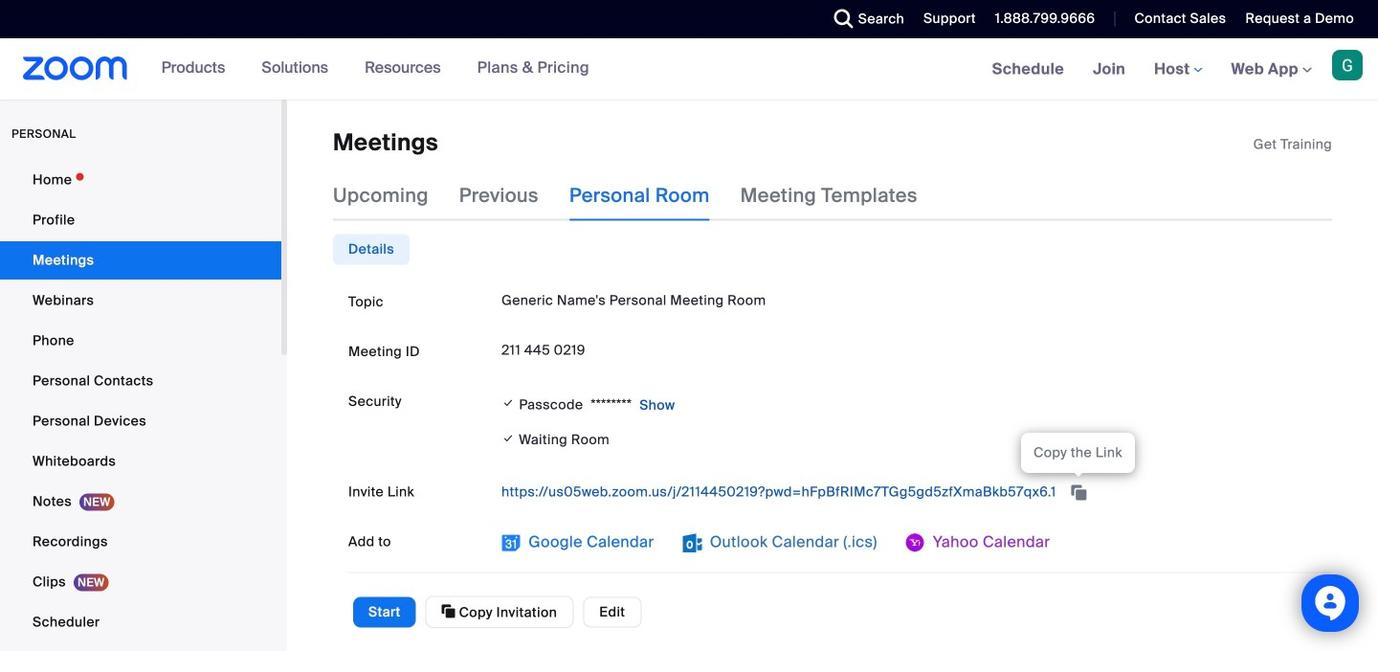 Task type: locate. For each thing, give the bounding box(es) containing it.
copy url image
[[1070, 486, 1089, 499]]

personal menu menu
[[0, 161, 282, 651]]

tab list
[[333, 234, 410, 265]]

tab
[[333, 234, 410, 265]]

checked image
[[502, 428, 516, 448]]

zoom logo image
[[23, 56, 128, 80]]

banner
[[0, 38, 1379, 101]]

tabs of meeting tab list
[[333, 171, 949, 221]]

copy image
[[442, 603, 456, 620]]

add to yahoo calendar image
[[906, 533, 926, 552]]

application
[[1254, 135, 1333, 154]]

product information navigation
[[147, 38, 604, 100]]



Task type: describe. For each thing, give the bounding box(es) containing it.
checked image
[[502, 394, 516, 413]]

add to outlook calendar (.ics) image
[[683, 533, 702, 552]]

profile picture image
[[1333, 50, 1363, 80]]

meetings navigation
[[978, 38, 1379, 101]]

add to google calendar image
[[502, 533, 521, 552]]



Task type: vqa. For each thing, say whether or not it's contained in the screenshot.
tab list
yes



